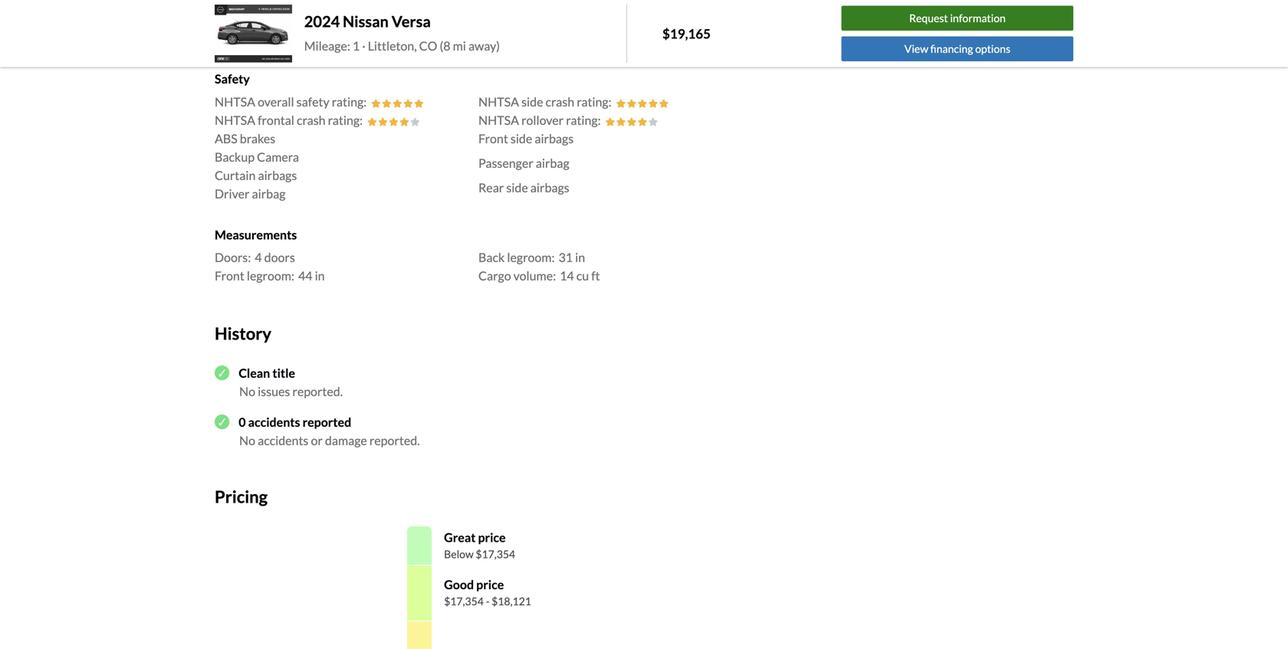 Task type: describe. For each thing, give the bounding box(es) containing it.
back
[[478, 250, 505, 265]]

nhtsa for nhtsa side crash rating:
[[478, 94, 519, 109]]

passenger airbag
[[478, 155, 569, 170]]

side for nhtsa
[[521, 94, 543, 109]]

or
[[311, 433, 323, 448]]

airbag inside abs brakes backup camera curtain airbags driver airbag
[[252, 186, 286, 201]]

rating: for nhtsa overall safety rating:
[[332, 94, 367, 109]]

versa
[[392, 12, 431, 31]]

airbags for front side airbags
[[535, 131, 574, 146]]

variable
[[366, 0, 410, 9]]

nhtsa for nhtsa rollover rating:
[[478, 113, 519, 128]]

0 horizontal spatial reported.
[[292, 384, 343, 399]]

no issues reported.
[[239, 384, 343, 399]]

mi
[[453, 38, 466, 53]]

clean
[[239, 366, 270, 381]]

below
[[444, 548, 474, 561]]

transmission
[[215, 12, 285, 27]]

options
[[975, 42, 1011, 55]]

nhtsa side crash rating:
[[478, 94, 612, 109]]

ft
[[591, 268, 600, 283]]

safety
[[215, 71, 250, 86]]

·
[[362, 38, 365, 53]]

1 horizontal spatial front
[[478, 131, 508, 146]]

$18,121
[[492, 595, 531, 608]]

2024 nissan versa mileage: 1 · littleton, co (8 mi away)
[[304, 12, 500, 53]]

$17,354 inside good price $17,354 - $18,121
[[444, 595, 484, 608]]

price for good price
[[476, 577, 504, 592]]

rating: for nhtsa frontal crash rating:
[[328, 113, 363, 128]]

2024 nissan versa image
[[215, 5, 292, 63]]

mileage:
[[304, 38, 350, 53]]

0
[[239, 415, 246, 430]]

airbags for rear side airbags
[[530, 180, 569, 195]]

safety
[[296, 94, 329, 109]]

view financing options button
[[842, 36, 1073, 61]]

camera
[[257, 149, 299, 164]]

0 accidents reported
[[239, 415, 351, 430]]

crash for frontal
[[297, 113, 326, 128]]

measurements
[[215, 227, 297, 242]]

continuously
[[292, 0, 363, 9]]

cu
[[576, 268, 589, 283]]

abs brakes backup camera curtain airbags driver airbag
[[215, 131, 299, 201]]

price for great price
[[478, 530, 506, 545]]

$17,354 inside great price below $17,354
[[476, 548, 515, 561]]

crash for side
[[546, 94, 574, 109]]

nhtsa rollover rating:
[[478, 113, 601, 128]]

reported
[[303, 415, 351, 430]]

view
[[905, 42, 928, 55]]

great price below $17,354
[[444, 530, 515, 561]]

legroom: inside the doors: 4 doors front legroom: 44 in
[[247, 268, 294, 283]]

view financing options
[[905, 42, 1011, 55]]

rear
[[478, 180, 504, 195]]

co
[[419, 38, 437, 53]]

title
[[272, 366, 295, 381]]

cargo
[[478, 268, 511, 283]]

nissan
[[343, 12, 389, 31]]

front side airbags
[[478, 131, 574, 146]]

accidents for or
[[258, 433, 309, 448]]

doors: 4 doors front legroom: 44 in
[[215, 250, 325, 283]]

front inside the doors: 4 doors front legroom: 44 in
[[215, 268, 244, 283]]

history
[[215, 324, 271, 343]]

rear side airbags
[[478, 180, 569, 195]]

request information button
[[842, 6, 1073, 31]]

doors
[[264, 250, 295, 265]]

abs
[[215, 131, 237, 146]]



Task type: locate. For each thing, give the bounding box(es) containing it.
away)
[[468, 38, 500, 53]]

nhtsa for nhtsa overall safety rating:
[[215, 94, 255, 109]]

-
[[486, 595, 490, 608]]

in inside "back legroom: 31 in cargo volume: 14 cu ft"
[[575, 250, 585, 265]]

0 vertical spatial side
[[521, 94, 543, 109]]

vdpcheck image left clean
[[215, 366, 229, 381]]

vdpcheck image
[[215, 366, 229, 381], [215, 415, 229, 430]]

issues
[[258, 384, 290, 399]]

wheel
[[311, 30, 346, 45]]

back legroom: 31 in cargo volume: 14 cu ft
[[478, 250, 600, 283]]

accidents down issues
[[248, 415, 300, 430]]

curtain
[[215, 168, 256, 183]]

airbags
[[535, 131, 574, 146], [258, 168, 297, 183], [530, 180, 569, 195]]

0 horizontal spatial airbag
[[252, 186, 286, 201]]

price
[[478, 530, 506, 545], [476, 577, 504, 592]]

airbag
[[536, 155, 569, 170], [252, 186, 286, 201]]

damage
[[325, 433, 367, 448]]

no for no accidents or damage reported.
[[239, 433, 255, 448]]

1 vertical spatial accidents
[[258, 433, 309, 448]]

0 vertical spatial $17,354
[[476, 548, 515, 561]]

no down the 0
[[239, 433, 255, 448]]

1 vertical spatial $17,354
[[444, 595, 484, 608]]

1 horizontal spatial airbag
[[536, 155, 569, 170]]

1 horizontal spatial reported.
[[369, 433, 420, 448]]

0 horizontal spatial crash
[[297, 113, 326, 128]]

$17,354 right below
[[476, 548, 515, 561]]

price inside great price below $17,354
[[478, 530, 506, 545]]

reported.
[[292, 384, 343, 399], [369, 433, 420, 448]]

in inside the doors: 4 doors front legroom: 44 in
[[315, 268, 325, 283]]

nhtsa for nhtsa frontal crash rating:
[[215, 113, 255, 128]]

request information
[[909, 12, 1006, 25]]

pricing
[[215, 487, 268, 507]]

rating: right safety
[[332, 94, 367, 109]]

frontal
[[258, 113, 294, 128]]

1 vertical spatial in
[[315, 268, 325, 283]]

in right 44
[[315, 268, 325, 283]]

nhtsa overall safety rating:
[[215, 94, 367, 109]]

legroom: inside "back legroom: 31 in cargo volume: 14 cu ft"
[[507, 250, 555, 265]]

1 vertical spatial side
[[511, 131, 532, 146]]

0 horizontal spatial in
[[315, 268, 325, 283]]

front-
[[277, 30, 311, 45]]

0 horizontal spatial front
[[215, 268, 244, 283]]

(8
[[440, 38, 451, 53]]

littleton,
[[368, 38, 417, 53]]

in right 31
[[575, 250, 585, 265]]

rating: up nhtsa rollover rating:
[[577, 94, 612, 109]]

4
[[255, 250, 262, 265]]

0 vertical spatial accidents
[[248, 415, 300, 430]]

price inside good price $17,354 - $18,121
[[476, 577, 504, 592]]

airbag down front side airbags
[[536, 155, 569, 170]]

$17,354 down good
[[444, 595, 484, 608]]

2 vdpcheck image from the top
[[215, 415, 229, 430]]

rollover
[[521, 113, 564, 128]]

1 vertical spatial vdpcheck image
[[215, 415, 229, 430]]

information
[[950, 12, 1006, 25]]

0 horizontal spatial legroom:
[[247, 268, 294, 283]]

legroom: down doors
[[247, 268, 294, 283]]

2024
[[304, 12, 340, 31]]

1 no from the top
[[239, 384, 255, 399]]

1 vertical spatial price
[[476, 577, 504, 592]]

0 vertical spatial no
[[239, 384, 255, 399]]

0 vertical spatial crash
[[546, 94, 574, 109]]

rating:
[[332, 94, 367, 109], [577, 94, 612, 109], [328, 113, 363, 128], [566, 113, 601, 128]]

airbag right driver
[[252, 186, 286, 201]]

rating: right rollover
[[566, 113, 601, 128]]

no accidents or damage reported.
[[239, 433, 420, 448]]

$19,165
[[662, 26, 711, 41]]

1 vertical spatial airbag
[[252, 186, 286, 201]]

1 vertical spatial legroom:
[[247, 268, 294, 283]]

crash up rollover
[[546, 94, 574, 109]]

front down doors:
[[215, 268, 244, 283]]

1 vdpcheck image from the top
[[215, 366, 229, 381]]

0 vertical spatial reported.
[[292, 384, 343, 399]]

brakes
[[240, 131, 275, 146]]

0 vertical spatial legroom:
[[507, 250, 555, 265]]

good
[[444, 577, 474, 592]]

nhtsa frontal crash rating:
[[215, 113, 363, 128]]

44
[[298, 268, 312, 283]]

side for rear
[[506, 180, 528, 195]]

vdpcheck image for clean title
[[215, 366, 229, 381]]

drivetrain: front-wheel drive
[[215, 30, 378, 45]]

nhtsa up nhtsa rollover rating:
[[478, 94, 519, 109]]

airbags down rollover
[[535, 131, 574, 146]]

doors:
[[215, 250, 251, 265]]

good price $17,354 - $18,121
[[444, 577, 531, 608]]

vdpcheck image left the 0
[[215, 415, 229, 430]]

great
[[444, 530, 476, 545]]

accidents down 0 accidents reported
[[258, 433, 309, 448]]

no down clean
[[239, 384, 255, 399]]

side up nhtsa rollover rating:
[[521, 94, 543, 109]]

nhtsa up abs
[[215, 113, 255, 128]]

side for front
[[511, 131, 532, 146]]

1 vertical spatial reported.
[[369, 433, 420, 448]]

1
[[353, 38, 360, 53]]

1 horizontal spatial crash
[[546, 94, 574, 109]]

rating: down safety
[[328, 113, 363, 128]]

14
[[560, 268, 574, 283]]

front up "passenger"
[[478, 131, 508, 146]]

airbags down passenger airbag
[[530, 180, 569, 195]]

crash down safety
[[297, 113, 326, 128]]

0 vertical spatial price
[[478, 530, 506, 545]]

price right great
[[478, 530, 506, 545]]

continuously variable transmission
[[215, 0, 410, 27]]

in
[[575, 250, 585, 265], [315, 268, 325, 283]]

rating: for nhtsa side crash rating:
[[577, 94, 612, 109]]

0 vertical spatial in
[[575, 250, 585, 265]]

passenger
[[478, 155, 533, 170]]

airbags down camera
[[258, 168, 297, 183]]

overall
[[258, 94, 294, 109]]

0 vertical spatial front
[[478, 131, 508, 146]]

nhtsa down safety at left top
[[215, 94, 255, 109]]

no for no issues reported.
[[239, 384, 255, 399]]

legroom: up volume:
[[507, 250, 555, 265]]

request
[[909, 12, 948, 25]]

price up -
[[476, 577, 504, 592]]

accidents
[[248, 415, 300, 430], [258, 433, 309, 448]]

reported. up reported
[[292, 384, 343, 399]]

no
[[239, 384, 255, 399], [239, 433, 255, 448]]

driver
[[215, 186, 250, 201]]

0 vertical spatial airbag
[[536, 155, 569, 170]]

$17,354
[[476, 548, 515, 561], [444, 595, 484, 608]]

0 vertical spatial vdpcheck image
[[215, 366, 229, 381]]

airbags inside abs brakes backup camera curtain airbags driver airbag
[[258, 168, 297, 183]]

2 no from the top
[[239, 433, 255, 448]]

side down passenger airbag
[[506, 180, 528, 195]]

1 horizontal spatial in
[[575, 250, 585, 265]]

backup
[[215, 149, 255, 164]]

side up passenger airbag
[[511, 131, 532, 146]]

1 horizontal spatial legroom:
[[507, 250, 555, 265]]

legroom:
[[507, 250, 555, 265], [247, 268, 294, 283]]

drivetrain:
[[215, 30, 273, 45]]

volume:
[[513, 268, 556, 283]]

crash
[[546, 94, 574, 109], [297, 113, 326, 128]]

accidents for reported
[[248, 415, 300, 430]]

drive
[[348, 30, 378, 45]]

1 vertical spatial front
[[215, 268, 244, 283]]

reported. right damage
[[369, 433, 420, 448]]

nhtsa up front side airbags
[[478, 113, 519, 128]]

nhtsa
[[215, 94, 255, 109], [478, 94, 519, 109], [215, 113, 255, 128], [478, 113, 519, 128]]

2 vertical spatial side
[[506, 180, 528, 195]]

financing
[[931, 42, 973, 55]]

side
[[521, 94, 543, 109], [511, 131, 532, 146], [506, 180, 528, 195]]

31
[[559, 250, 573, 265]]

vdpcheck image for 0 accidents reported
[[215, 415, 229, 430]]

clean title
[[239, 366, 295, 381]]

front
[[478, 131, 508, 146], [215, 268, 244, 283]]

1 vertical spatial crash
[[297, 113, 326, 128]]

1 vertical spatial no
[[239, 433, 255, 448]]



Task type: vqa. For each thing, say whether or not it's contained in the screenshot.
right the pre-
no



